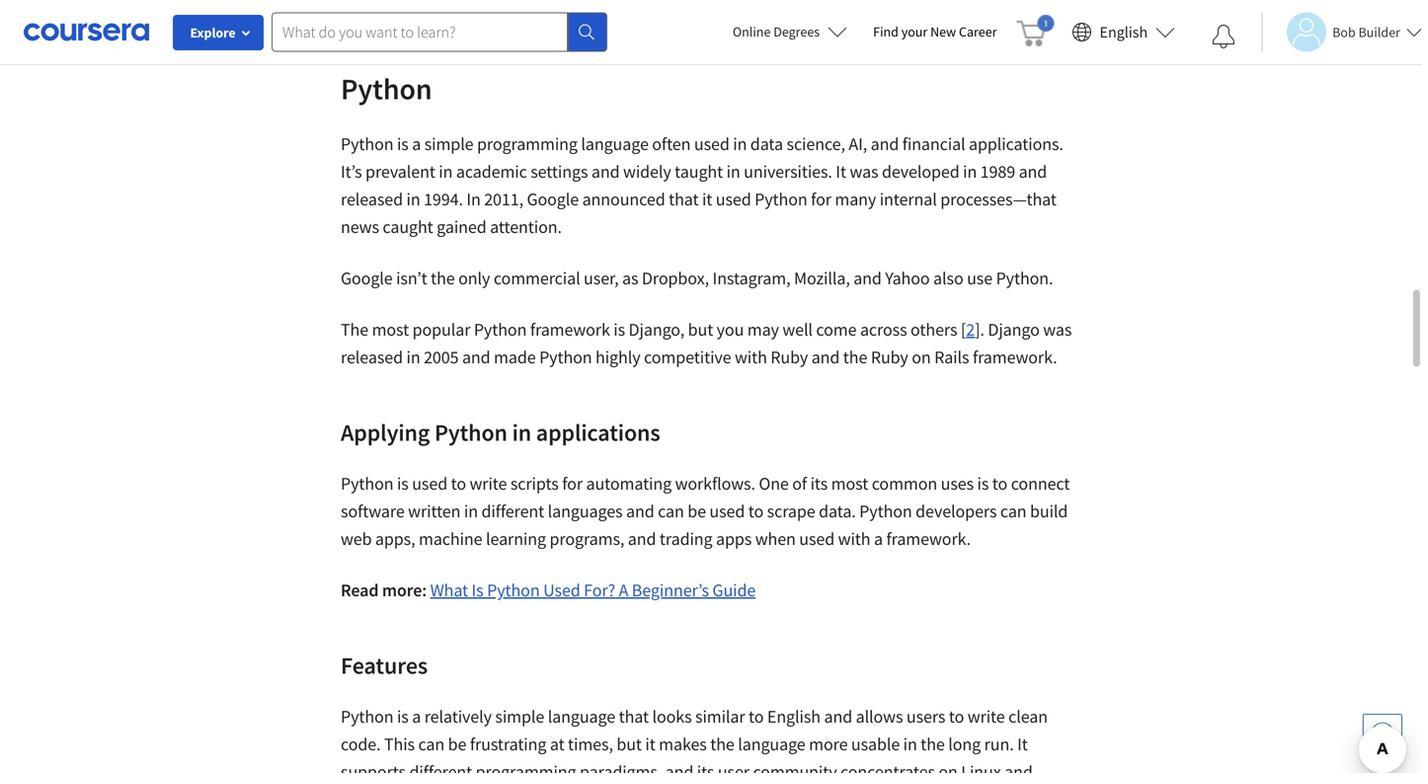 Task type: describe. For each thing, give the bounding box(es) containing it.
python.
[[996, 267, 1053, 289]]

trading
[[660, 528, 713, 550]]

different inside python is a relatively simple language that looks similar to english and allows users to write clean code. this can be frustrating at times, but it makes the language more usable in the long run. it supports different programming paradigms, and its user community concentrates on linux a
[[409, 761, 472, 773]]

2
[[966, 319, 975, 341]]

scripts
[[511, 473, 559, 495]]

to right 'similar'
[[749, 706, 764, 728]]

times,
[[568, 733, 613, 756]]

paradigms,
[[580, 761, 662, 773]]

2005
[[424, 346, 459, 368]]

the up user
[[710, 733, 735, 756]]

a for it's
[[412, 133, 421, 155]]

linux
[[961, 761, 1001, 773]]

attention.
[[490, 216, 562, 238]]

scrape
[[767, 500, 816, 523]]

find your new career link
[[863, 20, 1007, 44]]

processes—that
[[941, 188, 1057, 210]]

yahoo
[[885, 267, 930, 289]]

2011,
[[484, 188, 523, 210]]

what
[[430, 579, 468, 602]]

show notifications image
[[1212, 25, 1236, 48]]

career
[[959, 23, 997, 40]]

software
[[341, 500, 405, 523]]

languages
[[548, 500, 623, 523]]

data
[[750, 133, 783, 155]]

python inside ]. django was released in 2005 and made python highly competitive with ruby and the ruby on rails framework.
[[539, 346, 592, 368]]

code.
[[341, 733, 381, 756]]

you
[[717, 319, 744, 341]]

use
[[967, 267, 993, 289]]

in up 1994.
[[439, 161, 453, 183]]

]. django was released in 2005 and made python highly competitive with ruby and the ruby on rails framework.
[[341, 319, 1072, 368]]

more
[[809, 733, 848, 756]]

the most popular python framework is django, but you may well come across others [ 2
[[341, 319, 975, 341]]

clean
[[1009, 706, 1048, 728]]

read
[[341, 579, 379, 602]]

and down come at the right of page
[[812, 346, 840, 368]]

and left yahoo
[[854, 267, 882, 289]]

different inside python is used to write scripts for automating workflows. one of its most common uses is to connect software written in different languages and can be used to scrape data. python developers can build web apps, machine learning programs, and trading apps when used with a framework.
[[481, 500, 544, 523]]

google isn't the only commercial user, as dropbox, instagram, mozilla, and yahoo also use python.
[[341, 267, 1053, 289]]

be inside python is a relatively simple language that looks similar to english and allows users to write clean code. this can be frustrating at times, but it makes the language more usable in the long run. it supports different programming paradigms, and its user community concentrates on linux a
[[448, 733, 467, 756]]

[
[[961, 319, 966, 341]]

2 link
[[966, 319, 975, 341]]

applications
[[536, 418, 660, 447]]

and up more
[[824, 706, 853, 728]]

was inside python is a simple programming language often used in data science, ai, and financial applications. it's prevalent in academic settings and widely taught in universities. it was developed in 1989 and released in 1994. in 2011, google announced that it used python for many internal processes—that news caught gained attention.
[[850, 161, 879, 183]]

looks
[[652, 706, 692, 728]]

many
[[835, 188, 876, 210]]

python down "common"
[[860, 500, 912, 523]]

read more: what is python used for? a beginner's guide
[[341, 579, 756, 602]]

2 ruby from the left
[[871, 346, 908, 368]]

to left connect
[[992, 473, 1008, 495]]

may
[[747, 319, 779, 341]]

widely
[[623, 161, 671, 183]]

in right taught
[[727, 161, 740, 183]]

as
[[622, 267, 639, 289]]

is for simple
[[397, 133, 409, 155]]

workflows.
[[675, 473, 755, 495]]

simple inside python is a simple programming language often used in data science, ai, and financial applications. it's prevalent in academic settings and widely taught in universities. it was developed in 1989 and released in 1994. in 2011, google announced that it used python for many internal processes—that news caught gained attention.
[[424, 133, 474, 155]]

used down taught
[[716, 188, 751, 210]]

What do you want to learn? text field
[[272, 12, 568, 52]]

language for widely
[[581, 133, 649, 155]]

python up software
[[341, 473, 394, 495]]

allows
[[856, 706, 903, 728]]

and up the announced
[[592, 161, 620, 183]]

write inside python is used to write scripts for automating workflows. one of its most common uses is to connect software written in different languages and can be used to scrape data. python developers can build web apps, machine learning programs, and trading apps when used with a framework.
[[470, 473, 507, 495]]

used
[[543, 579, 580, 602]]

1 horizontal spatial but
[[688, 319, 713, 341]]

similar
[[695, 706, 745, 728]]

competitive
[[644, 346, 731, 368]]

uses
[[941, 473, 974, 495]]

and right 2005
[[462, 346, 490, 368]]

settings
[[531, 161, 588, 183]]

python is a relatively simple language that looks similar to english and allows users to write clean code. this can be frustrating at times, but it makes the language more usable in the long run. it supports different programming paradigms, and its user community concentrates on linux a
[[341, 706, 1057, 773]]

often
[[652, 133, 691, 155]]

a inside python is used to write scripts for automating workflows. one of its most common uses is to connect software written in different languages and can be used to scrape data. python developers can build web apps, machine learning programs, and trading apps when used with a framework.
[[874, 528, 883, 550]]

build
[[1030, 500, 1068, 523]]

].
[[975, 319, 985, 341]]

find your new career
[[873, 23, 997, 40]]

beginner's
[[632, 579, 709, 602]]

degrees
[[774, 23, 820, 40]]

to down the 'one'
[[748, 500, 764, 523]]

explore
[[190, 24, 236, 41]]

it's
[[341, 161, 362, 183]]

it inside python is a simple programming language often used in data science, ai, and financial applications. it's prevalent in academic settings and widely taught in universities. it was developed in 1989 and released in 1994. in 2011, google announced that it used python for many internal processes—that news caught gained attention.
[[836, 161, 846, 183]]

online degrees
[[733, 23, 820, 40]]

online
[[733, 23, 771, 40]]

academic
[[456, 161, 527, 183]]

and down automating
[[626, 500, 654, 523]]

machine
[[419, 528, 483, 550]]

english button
[[1064, 0, 1184, 64]]

makes
[[659, 733, 707, 756]]

django,
[[629, 319, 685, 341]]

language for frustrating
[[548, 706, 615, 728]]

it inside python is a simple programming language often used in data science, ai, and financial applications. it's prevalent in academic settings and widely taught in universities. it was developed in 1989 and released in 1994. in 2011, google announced that it used python for many internal processes—that news caught gained attention.
[[702, 188, 712, 210]]

and down makes
[[665, 761, 694, 773]]

on inside python is a relatively simple language that looks similar to english and allows users to write clean code. this can be frustrating at times, but it makes the language more usable in the long run. it supports different programming paradigms, and its user community concentrates on linux a
[[939, 761, 958, 773]]

supports
[[341, 761, 406, 773]]

instagram,
[[713, 267, 791, 289]]

used down data. at the bottom
[[799, 528, 835, 550]]

when
[[755, 528, 796, 550]]

for?
[[584, 579, 615, 602]]

bob builder button
[[1262, 12, 1422, 52]]

python is used to write scripts for automating workflows. one of its most common uses is to connect software written in different languages and can be used to scrape data. python developers can build web apps, machine learning programs, and trading apps when used with a framework.
[[341, 473, 1070, 550]]

programs,
[[550, 528, 625, 550]]

to up written
[[451, 473, 466, 495]]

long
[[948, 733, 981, 756]]

it inside python is a relatively simple language that looks similar to english and allows users to write clean code. this can be frustrating at times, but it makes the language more usable in the long run. it supports different programming paradigms, and its user community concentrates on linux a
[[645, 733, 656, 756]]

community
[[753, 761, 837, 773]]

find
[[873, 23, 899, 40]]

isn't
[[396, 267, 427, 289]]

others
[[911, 319, 958, 341]]

simple inside python is a relatively simple language that looks similar to english and allows users to write clean code. this can be frustrating at times, but it makes the language more usable in the long run. it supports different programming paradigms, and its user community concentrates on linux a
[[495, 706, 544, 728]]

developers
[[916, 500, 997, 523]]

caught
[[383, 216, 433, 238]]



Task type: locate. For each thing, give the bounding box(es) containing it.
1 released from the top
[[341, 188, 403, 210]]

1 vertical spatial that
[[619, 706, 649, 728]]

be
[[688, 500, 706, 523], [448, 733, 467, 756]]

1994.
[[424, 188, 463, 210]]

simple up frustrating
[[495, 706, 544, 728]]

0 vertical spatial for
[[811, 188, 832, 210]]

used
[[694, 133, 730, 155], [716, 188, 751, 210], [412, 473, 448, 495], [710, 500, 745, 523], [799, 528, 835, 550]]

that
[[669, 188, 699, 210], [619, 706, 649, 728]]

python up made
[[474, 319, 527, 341]]

its left user
[[697, 761, 714, 773]]

ruby down the across
[[871, 346, 908, 368]]

0 horizontal spatial different
[[409, 761, 472, 773]]

web
[[341, 528, 372, 550]]

automating
[[586, 473, 672, 495]]

usable
[[851, 733, 900, 756]]

it
[[836, 161, 846, 183], [1017, 733, 1028, 756]]

0 vertical spatial on
[[912, 346, 931, 368]]

its inside python is used to write scripts for automating workflows. one of its most common uses is to connect software written in different languages and can be used to scrape data. python developers can build web apps, machine learning programs, and trading apps when used with a framework.
[[811, 473, 828, 495]]

0 horizontal spatial on
[[912, 346, 931, 368]]

for
[[811, 188, 832, 210], [562, 473, 583, 495]]

1 horizontal spatial google
[[527, 188, 579, 210]]

used up written
[[412, 473, 448, 495]]

python down framework
[[539, 346, 592, 368]]

1 horizontal spatial framework.
[[973, 346, 1057, 368]]

programming inside python is a relatively simple language that looks similar to english and allows users to write clean code. this can be frustrating at times, but it makes the language more usable in the long run. it supports different programming paradigms, and its user community concentrates on linux a
[[476, 761, 576, 773]]

also
[[933, 267, 964, 289]]

google
[[527, 188, 579, 210], [341, 267, 393, 289]]

is up this
[[397, 706, 409, 728]]

relatively
[[424, 706, 492, 728]]

was down ai,
[[850, 161, 879, 183]]

0 horizontal spatial simple
[[424, 133, 474, 155]]

0 vertical spatial language
[[581, 133, 649, 155]]

apps,
[[375, 528, 415, 550]]

write inside python is a relatively simple language that looks similar to english and allows users to write clean code. this can be frustrating at times, but it makes the language more usable in the long run. it supports different programming paradigms, and its user community concentrates on linux a
[[968, 706, 1005, 728]]

0 vertical spatial released
[[341, 188, 403, 210]]

1 horizontal spatial for
[[811, 188, 832, 210]]

what is python used for? a beginner's guide link
[[430, 579, 756, 602]]

it left makes
[[645, 733, 656, 756]]

gained
[[437, 216, 487, 238]]

in left 1989 at top right
[[963, 161, 977, 183]]

a
[[412, 133, 421, 155], [874, 528, 883, 550], [412, 706, 421, 728]]

0 horizontal spatial for
[[562, 473, 583, 495]]

1 vertical spatial language
[[548, 706, 615, 728]]

is up highly on the top left of the page
[[614, 319, 625, 341]]

its right of
[[811, 473, 828, 495]]

python down 2005
[[435, 418, 508, 447]]

a inside python is a simple programming language often used in data science, ai, and financial applications. it's prevalent in academic settings and widely taught in universities. it was developed in 1989 and released in 1994. in 2011, google announced that it used python for many internal processes—that news caught gained attention.
[[412, 133, 421, 155]]

0 horizontal spatial with
[[735, 346, 767, 368]]

framework. down "django"
[[973, 346, 1057, 368]]

a inside python is a relatively simple language that looks similar to english and allows users to write clean code. this can be frustrating at times, but it makes the language more usable in the long run. it supports different programming paradigms, and its user community concentrates on linux a
[[412, 706, 421, 728]]

1 horizontal spatial that
[[669, 188, 699, 210]]

google left isn't
[[341, 267, 393, 289]]

0 vertical spatial it
[[836, 161, 846, 183]]

with down data. at the bottom
[[838, 528, 871, 550]]

a
[[619, 579, 628, 602]]

framework. down the developers at the bottom right of the page
[[886, 528, 971, 550]]

only
[[458, 267, 490, 289]]

science,
[[787, 133, 845, 155]]

0 vertical spatial be
[[688, 500, 706, 523]]

dropbox,
[[642, 267, 709, 289]]

1 vertical spatial a
[[874, 528, 883, 550]]

applying
[[341, 418, 430, 447]]

a up prevalent
[[412, 133, 421, 155]]

1 horizontal spatial on
[[939, 761, 958, 773]]

is up prevalent
[[397, 133, 409, 155]]

1 vertical spatial for
[[562, 473, 583, 495]]

2 vertical spatial language
[[738, 733, 806, 756]]

0 vertical spatial framework.
[[973, 346, 1057, 368]]

0 vertical spatial that
[[669, 188, 699, 210]]

for inside python is used to write scripts for automating workflows. one of its most common uses is to connect software written in different languages and can be used to scrape data. python developers can build web apps, machine learning programs, and trading apps when used with a framework.
[[562, 473, 583, 495]]

in inside python is used to write scripts for automating workflows. one of its most common uses is to connect software written in different languages and can be used to scrape data. python developers can build web apps, machine learning programs, and trading apps when used with a framework.
[[464, 500, 478, 523]]

2 horizontal spatial can
[[1000, 500, 1027, 523]]

0 vertical spatial programming
[[477, 133, 578, 155]]

released inside python is a simple programming language often used in data science, ai, and financial applications. it's prevalent in academic settings and widely taught in universities. it was developed in 1989 and released in 1994. in 2011, google announced that it used python for many internal processes—that news caught gained attention.
[[341, 188, 403, 210]]

language up 'widely' at the top left
[[581, 133, 649, 155]]

guide
[[713, 579, 756, 602]]

framework
[[530, 319, 610, 341]]

common
[[872, 473, 938, 495]]

of
[[792, 473, 807, 495]]

1 vertical spatial different
[[409, 761, 472, 773]]

python up code.
[[341, 706, 394, 728]]

is
[[472, 579, 484, 602]]

mozilla,
[[794, 267, 850, 289]]

0 horizontal spatial most
[[372, 319, 409, 341]]

0 vertical spatial different
[[481, 500, 544, 523]]

english inside button
[[1100, 22, 1148, 42]]

online degrees button
[[717, 10, 863, 53]]

language up times,
[[548, 706, 615, 728]]

google down settings
[[527, 188, 579, 210]]

a for write
[[412, 706, 421, 728]]

1 horizontal spatial be
[[688, 500, 706, 523]]

1 horizontal spatial it
[[1017, 733, 1028, 756]]

in left 2005
[[406, 346, 420, 368]]

0 horizontal spatial write
[[470, 473, 507, 495]]

help center image
[[1371, 722, 1395, 746]]

python down universities.
[[755, 188, 808, 210]]

python up it's
[[341, 133, 394, 155]]

run.
[[984, 733, 1014, 756]]

coursera image
[[24, 16, 149, 48]]

connect
[[1011, 473, 1070, 495]]

0 vertical spatial was
[[850, 161, 879, 183]]

was inside ]. django was released in 2005 and made python highly competitive with ruby and the ruby on rails framework.
[[1043, 319, 1072, 341]]

0 horizontal spatial can
[[418, 733, 445, 756]]

0 horizontal spatial was
[[850, 161, 879, 183]]

write up run.
[[968, 706, 1005, 728]]

english inside python is a relatively simple language that looks similar to english and allows users to write clean code. this can be frustrating at times, but it makes the language more usable in the long run. it supports different programming paradigms, and its user community concentrates on linux a
[[767, 706, 821, 728]]

in up caught
[[406, 188, 420, 210]]

is inside python is a simple programming language often used in data science, ai, and financial applications. it's prevalent in academic settings and widely taught in universities. it was developed in 1989 and released in 1994. in 2011, google announced that it used python for many internal processes—that news caught gained attention.
[[397, 133, 409, 155]]

is up software
[[397, 473, 409, 495]]

programming
[[477, 133, 578, 155], [476, 761, 576, 773]]

be down relatively
[[448, 733, 467, 756]]

features
[[341, 651, 428, 681]]

a down "common"
[[874, 528, 883, 550]]

different up learning
[[481, 500, 544, 523]]

most up data. at the bottom
[[831, 473, 868, 495]]

this
[[384, 733, 415, 756]]

0 horizontal spatial its
[[697, 761, 714, 773]]

1 ruby from the left
[[771, 346, 808, 368]]

python inside python is a relatively simple language that looks similar to english and allows users to write clean code. this can be frustrating at times, but it makes the language more usable in the long run. it supports different programming paradigms, and its user community concentrates on linux a
[[341, 706, 394, 728]]

1 horizontal spatial it
[[702, 188, 712, 210]]

taught
[[675, 161, 723, 183]]

and left "trading"
[[628, 528, 656, 550]]

on inside ]. django was released in 2005 and made python highly competitive with ruby and the ruby on rails framework.
[[912, 346, 931, 368]]

write left scripts
[[470, 473, 507, 495]]

1 vertical spatial programming
[[476, 761, 576, 773]]

0 horizontal spatial google
[[341, 267, 393, 289]]

0 vertical spatial its
[[811, 473, 828, 495]]

the down come at the right of page
[[843, 346, 868, 368]]

popular
[[412, 319, 471, 341]]

released down the at the left top of page
[[341, 346, 403, 368]]

simple up academic
[[424, 133, 474, 155]]

ruby down well on the right of the page
[[771, 346, 808, 368]]

to up long
[[949, 706, 964, 728]]

can inside python is a relatively simple language that looks similar to english and allows users to write clean code. this can be frustrating at times, but it makes the language more usable in the long run. it supports different programming paradigms, and its user community concentrates on linux a
[[418, 733, 445, 756]]

1 vertical spatial it
[[1017, 733, 1028, 756]]

most inside python is used to write scripts for automating workflows. one of its most common uses is to connect software written in different languages and can be used to scrape data. python developers can build web apps, machine learning programs, and trading apps when used with a framework.
[[831, 473, 868, 495]]

used up taught
[[694, 133, 730, 155]]

the
[[341, 319, 368, 341]]

1 vertical spatial on
[[939, 761, 958, 773]]

is for to
[[397, 473, 409, 495]]

0 vertical spatial a
[[412, 133, 421, 155]]

that left looks
[[619, 706, 649, 728]]

but
[[688, 319, 713, 341], [617, 733, 642, 756]]

news
[[341, 216, 379, 238]]

for left many
[[811, 188, 832, 210]]

0 horizontal spatial framework.
[[886, 528, 971, 550]]

the down users
[[921, 733, 945, 756]]

on down others
[[912, 346, 931, 368]]

0 horizontal spatial that
[[619, 706, 649, 728]]

be up "trading"
[[688, 500, 706, 523]]

the inside ]. django was released in 2005 and made python highly competitive with ruby and the ruby on rails framework.
[[843, 346, 868, 368]]

1 horizontal spatial simple
[[495, 706, 544, 728]]

but left you
[[688, 319, 713, 341]]

0 vertical spatial it
[[702, 188, 712, 210]]

is right uses
[[977, 473, 989, 495]]

is inside python is a relatively simple language that looks similar to english and allows users to write clean code. this can be frustrating at times, but it makes the language more usable in the long run. it supports different programming paradigms, and its user community concentrates on linux a
[[397, 706, 409, 728]]

that down taught
[[669, 188, 699, 210]]

0 horizontal spatial english
[[767, 706, 821, 728]]

a up this
[[412, 706, 421, 728]]

released up news
[[341, 188, 403, 210]]

it right run.
[[1017, 733, 1028, 756]]

released inside ]. django was released in 2005 and made python highly competitive with ruby and the ruby on rails framework.
[[341, 346, 403, 368]]

framework. inside python is used to write scripts for automating workflows. one of its most common uses is to connect software written in different languages and can be used to scrape data. python developers can build web apps, machine learning programs, and trading apps when used with a framework.
[[886, 528, 971, 550]]

0 vertical spatial with
[[735, 346, 767, 368]]

2 vertical spatial a
[[412, 706, 421, 728]]

ai,
[[849, 133, 867, 155]]

financial
[[903, 133, 966, 155]]

0 vertical spatial google
[[527, 188, 579, 210]]

framework. inside ]. django was released in 2005 and made python highly competitive with ruby and the ruby on rails framework.
[[973, 346, 1057, 368]]

in
[[467, 188, 481, 210]]

1 vertical spatial its
[[697, 761, 714, 773]]

in up machine
[[464, 500, 478, 523]]

be inside python is used to write scripts for automating workflows. one of its most common uses is to connect software written in different languages and can be used to scrape data. python developers can build web apps, machine learning programs, and trading apps when used with a framework.
[[688, 500, 706, 523]]

1 horizontal spatial with
[[838, 528, 871, 550]]

simple
[[424, 133, 474, 155], [495, 706, 544, 728]]

shopping cart: 1 item image
[[1017, 15, 1054, 46]]

users
[[907, 706, 946, 728]]

most right the at the left top of page
[[372, 319, 409, 341]]

ruby
[[771, 346, 808, 368], [871, 346, 908, 368]]

1 vertical spatial was
[[1043, 319, 1072, 341]]

with inside python is used to write scripts for automating workflows. one of its most common uses is to connect software written in different languages and can be used to scrape data. python developers can build web apps, machine learning programs, and trading apps when used with a framework.
[[838, 528, 871, 550]]

programming inside python is a simple programming language often used in data science, ai, and financial applications. it's prevalent in academic settings and widely taught in universities. it was developed in 1989 and released in 1994. in 2011, google announced that it used python for many internal processes—that news caught gained attention.
[[477, 133, 578, 155]]

rails
[[935, 346, 969, 368]]

django
[[988, 319, 1040, 341]]

0 horizontal spatial ruby
[[771, 346, 808, 368]]

it down taught
[[702, 188, 712, 210]]

1 horizontal spatial english
[[1100, 22, 1148, 42]]

1 horizontal spatial its
[[811, 473, 828, 495]]

can right this
[[418, 733, 445, 756]]

google inside python is a simple programming language often used in data science, ai, and financial applications. it's prevalent in academic settings and widely taught in universities. it was developed in 1989 and released in 1994. in 2011, google announced that it used python for many internal processes—that news caught gained attention.
[[527, 188, 579, 210]]

its inside python is a relatively simple language that looks similar to english and allows users to write clean code. this can be frustrating at times, but it makes the language more usable in the long run. it supports different programming paradigms, and its user community concentrates on linux a
[[697, 761, 714, 773]]

0 horizontal spatial it
[[836, 161, 846, 183]]

1 vertical spatial be
[[448, 733, 467, 756]]

english up more
[[767, 706, 821, 728]]

apps
[[716, 528, 752, 550]]

0 vertical spatial most
[[372, 319, 409, 341]]

1 horizontal spatial can
[[658, 500, 684, 523]]

in down users
[[903, 733, 917, 756]]

1 horizontal spatial write
[[968, 706, 1005, 728]]

in up scripts
[[512, 418, 532, 447]]

universities.
[[744, 161, 832, 183]]

was
[[850, 161, 879, 183], [1043, 319, 1072, 341]]

1 vertical spatial most
[[831, 473, 868, 495]]

for up the languages
[[562, 473, 583, 495]]

programming up settings
[[477, 133, 578, 155]]

language inside python is a simple programming language often used in data science, ai, and financial applications. it's prevalent in academic settings and widely taught in universities. it was developed in 1989 and released in 1994. in 2011, google announced that it used python for many internal processes—that news caught gained attention.
[[581, 133, 649, 155]]

in inside ]. django was released in 2005 and made python highly competitive with ruby and the ruby on rails framework.
[[406, 346, 420, 368]]

1 horizontal spatial was
[[1043, 319, 1072, 341]]

different
[[481, 500, 544, 523], [409, 761, 472, 773]]

python down what do you want to learn? text field
[[341, 70, 432, 107]]

more:
[[382, 579, 427, 602]]

framework.
[[973, 346, 1057, 368], [886, 528, 971, 550]]

frustrating
[[470, 733, 547, 756]]

0 vertical spatial write
[[470, 473, 507, 495]]

1 horizontal spatial ruby
[[871, 346, 908, 368]]

1 vertical spatial but
[[617, 733, 642, 756]]

1 vertical spatial it
[[645, 733, 656, 756]]

come
[[816, 319, 857, 341]]

0 horizontal spatial but
[[617, 733, 642, 756]]

1 vertical spatial english
[[767, 706, 821, 728]]

1 vertical spatial simple
[[495, 706, 544, 728]]

1 vertical spatial released
[[341, 346, 403, 368]]

english right 'shopping cart: 1 item' image
[[1100, 22, 1148, 42]]

can
[[658, 500, 684, 523], [1000, 500, 1027, 523], [418, 733, 445, 756]]

on
[[912, 346, 931, 368], [939, 761, 958, 773]]

different down this
[[409, 761, 472, 773]]

but up paradigms,
[[617, 733, 642, 756]]

it up many
[[836, 161, 846, 183]]

1 vertical spatial framework.
[[886, 528, 971, 550]]

but inside python is a relatively simple language that looks similar to english and allows users to write clean code. this can be frustrating at times, but it makes the language more usable in the long run. it supports different programming paradigms, and its user community concentrates on linux a
[[617, 733, 642, 756]]

1 vertical spatial with
[[838, 528, 871, 550]]

with down the may
[[735, 346, 767, 368]]

is
[[397, 133, 409, 155], [614, 319, 625, 341], [397, 473, 409, 495], [977, 473, 989, 495], [397, 706, 409, 728]]

prevalent
[[366, 161, 435, 183]]

data.
[[819, 500, 856, 523]]

python
[[341, 70, 432, 107], [341, 133, 394, 155], [755, 188, 808, 210], [474, 319, 527, 341], [539, 346, 592, 368], [435, 418, 508, 447], [341, 473, 394, 495], [860, 500, 912, 523], [487, 579, 540, 602], [341, 706, 394, 728]]

applying python in applications
[[341, 418, 660, 447]]

was right "django"
[[1043, 319, 1072, 341]]

0 vertical spatial but
[[688, 319, 713, 341]]

bob builder
[[1333, 23, 1401, 41]]

the right isn't
[[431, 267, 455, 289]]

0 vertical spatial english
[[1100, 22, 1148, 42]]

that inside python is a simple programming language often used in data science, ai, and financial applications. it's prevalent in academic settings and widely taught in universities. it was developed in 1989 and released in 1994. in 2011, google announced that it used python for many internal processes—that news caught gained attention.
[[669, 188, 699, 210]]

0 horizontal spatial be
[[448, 733, 467, 756]]

in left data
[[733, 133, 747, 155]]

0 vertical spatial simple
[[424, 133, 474, 155]]

with inside ]. django was released in 2005 and made python highly competitive with ruby and the ruby on rails framework.
[[735, 346, 767, 368]]

can up "trading"
[[658, 500, 684, 523]]

for inside python is a simple programming language often used in data science, ai, and financial applications. it's prevalent in academic settings and widely taught in universities. it was developed in 1989 and released in 1994. in 2011, google announced that it used python for many internal processes—that news caught gained attention.
[[811, 188, 832, 210]]

programming down frustrating
[[476, 761, 576, 773]]

language up community
[[738, 733, 806, 756]]

that inside python is a relatively simple language that looks similar to english and allows users to write clean code. this can be frustrating at times, but it makes the language more usable in the long run. it supports different programming paradigms, and its user community concentrates on linux a
[[619, 706, 649, 728]]

it inside python is a relatively simple language that looks similar to english and allows users to write clean code. this can be frustrating at times, but it makes the language more usable in the long run. it supports different programming paradigms, and its user community concentrates on linux a
[[1017, 733, 1028, 756]]

your
[[902, 23, 928, 40]]

1 vertical spatial google
[[341, 267, 393, 289]]

1 horizontal spatial most
[[831, 473, 868, 495]]

1 horizontal spatial different
[[481, 500, 544, 523]]

in inside python is a relatively simple language that looks similar to english and allows users to write clean code. this can be frustrating at times, but it makes the language more usable in the long run. it supports different programming paradigms, and its user community concentrates on linux a
[[903, 733, 917, 756]]

1 vertical spatial write
[[968, 706, 1005, 728]]

and down applications.
[[1019, 161, 1047, 183]]

used up apps on the right of page
[[710, 500, 745, 523]]

learning
[[486, 528, 546, 550]]

None search field
[[272, 12, 607, 52]]

can left 'build' at the bottom
[[1000, 500, 1027, 523]]

highly
[[596, 346, 641, 368]]

python right "is"
[[487, 579, 540, 602]]

2 released from the top
[[341, 346, 403, 368]]

0 horizontal spatial it
[[645, 733, 656, 756]]

its
[[811, 473, 828, 495], [697, 761, 714, 773]]

is for relatively
[[397, 706, 409, 728]]

across
[[860, 319, 907, 341]]

and right ai,
[[871, 133, 899, 155]]

written
[[408, 500, 461, 523]]

on down long
[[939, 761, 958, 773]]



Task type: vqa. For each thing, say whether or not it's contained in the screenshot.
Project Management
no



